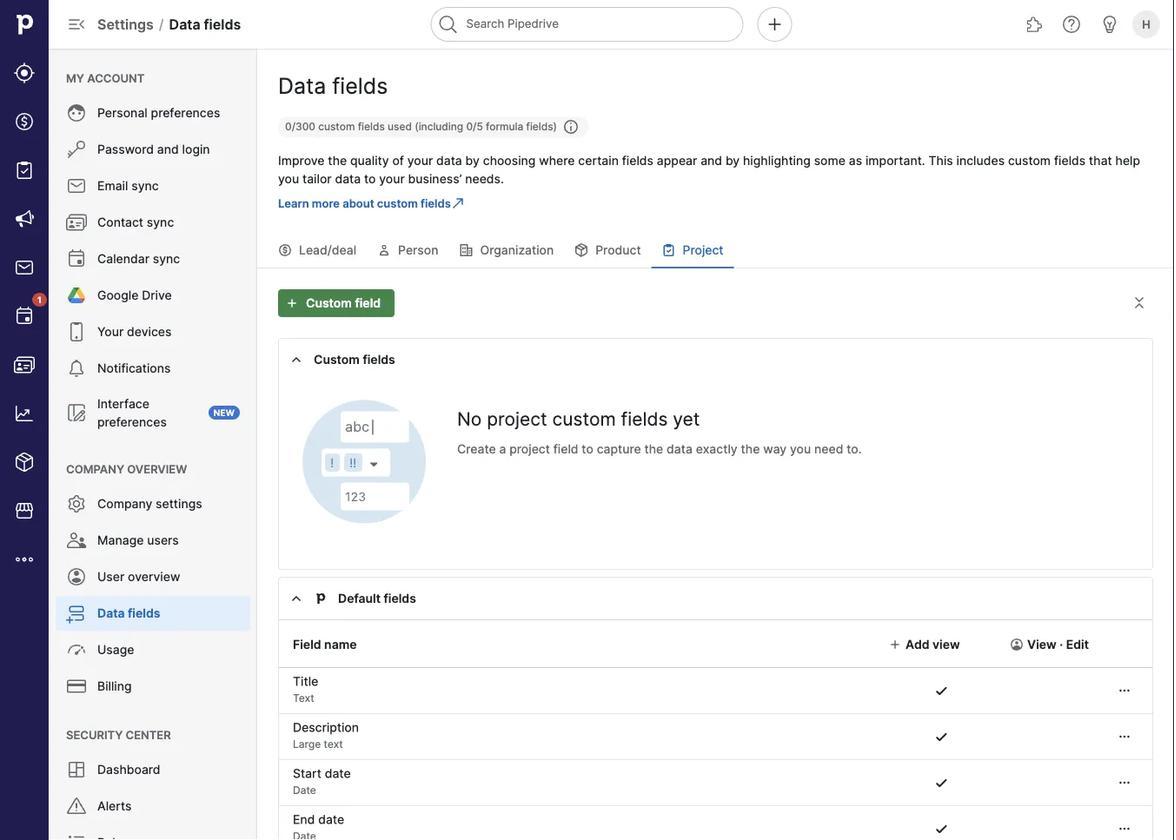 Task type: vqa. For each thing, say whether or not it's contained in the screenshot.
top Data fields
yes



Task type: describe. For each thing, give the bounding box(es) containing it.
notifications
[[97, 361, 171, 376]]

end date
[[293, 813, 344, 827]]

overview for company overview
[[127, 462, 187, 476]]

color primary image for product
[[575, 243, 589, 257]]

lead/deal
[[299, 243, 356, 258]]

my account
[[66, 71, 145, 85]]

product
[[596, 243, 641, 258]]

to inside improve the quality of your data by choosing where certain fields appear and by highlighting some as important. this includes custom fields that help you tailor data to your business' needs.
[[364, 171, 376, 186]]

capture
[[597, 442, 641, 456]]

the inside improve the quality of your data by choosing where certain fields appear and by highlighting some as important. this includes custom fields that help you tailor data to your business' needs.
[[328, 153, 347, 168]]

color primary image for lead/deal
[[278, 243, 292, 257]]

start date row
[[279, 760, 1153, 806]]

9 color undefined image from the top
[[66, 833, 87, 841]]

field inside button
[[355, 296, 381, 311]]

usage
[[97, 643, 134, 658]]

products image
[[14, 452, 35, 473]]

contact sync link
[[56, 205, 250, 240]]

1 vertical spatial your
[[379, 171, 405, 186]]

improve the quality of your data by choosing where certain fields appear and by highlighting some as important. this includes custom fields that help you tailor data to your business' needs.
[[278, 153, 1140, 186]]

company settings link
[[56, 487, 250, 522]]

text
[[293, 692, 314, 705]]

learn more about custom fields
[[278, 196, 451, 210]]

1
[[37, 295, 42, 305]]

0 vertical spatial project
[[487, 408, 547, 430]]

data fields inside menu item
[[97, 606, 160, 621]]

settings
[[97, 16, 154, 33]]

add
[[906, 638, 930, 652]]

calendar
[[97, 252, 150, 266]]

info about field appearing in add views image
[[888, 638, 902, 652]]

more
[[312, 196, 340, 210]]

color undefined image inside 1 link
[[14, 306, 35, 327]]

email sync
[[97, 179, 159, 193]]

dashboard link
[[56, 753, 250, 788]]

user overview
[[97, 570, 180, 585]]

that
[[1089, 153, 1112, 168]]

some
[[814, 153, 846, 168]]

data inside menu item
[[97, 606, 125, 621]]

preferences for personal
[[151, 106, 220, 120]]

start date date
[[293, 767, 351, 797]]

alerts
[[97, 799, 132, 814]]

password
[[97, 142, 154, 157]]

contact sync
[[97, 215, 174, 230]]

fields right default
[[384, 591, 416, 606]]

company settings
[[97, 497, 202, 512]]

as
[[849, 153, 862, 168]]

sales assistant image
[[1100, 14, 1120, 35]]

usage link
[[56, 633, 250, 668]]

billing
[[97, 679, 132, 694]]

a
[[499, 442, 506, 456]]

custom for custom field
[[306, 296, 352, 311]]

more actions for field image for description
[[1114, 730, 1135, 744]]

1 horizontal spatial the
[[644, 442, 663, 456]]

color primary image left person
[[377, 243, 391, 257]]

0/5
[[466, 120, 483, 133]]

tailor
[[303, 171, 332, 186]]

color undefined image for notifications
[[66, 358, 87, 379]]

title
[[293, 675, 318, 689]]

description large text
[[293, 721, 359, 751]]

user overview link
[[56, 560, 250, 595]]

more image
[[14, 549, 35, 570]]

choosing
[[483, 153, 536, 168]]

large
[[293, 738, 321, 751]]

·
[[1060, 638, 1063, 652]]

end date row
[[279, 806, 1153, 841]]

field
[[293, 638, 321, 652]]

1 horizontal spatial data
[[436, 153, 462, 168]]

color primary image for project
[[662, 243, 676, 257]]

company overview
[[66, 462, 187, 476]]

need
[[814, 442, 843, 456]]

google drive
[[97, 288, 172, 303]]

color primary image right fields)
[[564, 120, 578, 134]]

no
[[457, 408, 482, 430]]

info about field restrictions image
[[1010, 638, 1024, 652]]

custom inside improve the quality of your data by choosing where certain fields appear and by highlighting some as important. this includes custom fields that help you tailor data to your business' needs.
[[1008, 153, 1051, 168]]

appears in add deal/lead modal image
[[935, 730, 949, 744]]

2 vertical spatial data
[[667, 442, 693, 456]]

your
[[97, 325, 124, 339]]

sales inbox image
[[14, 257, 35, 278]]

date for end date
[[318, 813, 344, 827]]

users
[[147, 533, 179, 548]]

manage users link
[[56, 523, 250, 558]]

create
[[457, 442, 496, 456]]

login
[[182, 142, 210, 157]]

grid containing field name
[[279, 621, 1153, 841]]

google drive link
[[56, 278, 250, 313]]

view · edit
[[1027, 638, 1089, 652]]

view
[[1027, 638, 1057, 652]]

1 vertical spatial project
[[510, 442, 550, 456]]

color undefined image for password and login
[[66, 139, 87, 160]]

1 menu
[[0, 0, 49, 841]]

fields left appear
[[622, 153, 654, 168]]

settings
[[156, 497, 202, 512]]

custom right 0/300
[[318, 120, 355, 133]]

color primary image for organization
[[459, 243, 473, 257]]

manage
[[97, 533, 144, 548]]

color undefined image for email sync
[[66, 176, 87, 196]]

security center
[[66, 728, 171, 742]]

alerts link
[[56, 789, 250, 824]]

default fields link
[[279, 578, 1153, 620]]

no project custom fields yet
[[457, 408, 700, 430]]

field name button
[[286, 622, 881, 668]]

add view
[[906, 638, 960, 652]]

learn
[[278, 196, 309, 210]]

used
[[388, 120, 412, 133]]

color primary inverted image
[[282, 296, 302, 310]]

create a project field to capture the data exactly the way you need to.
[[457, 442, 862, 456]]

calendar sync
[[97, 252, 180, 266]]

quick add image
[[764, 14, 785, 35]]

security
[[66, 728, 123, 742]]

contact
[[97, 215, 143, 230]]

leads image
[[14, 63, 35, 83]]

more actions for field image for title
[[1114, 684, 1135, 698]]

appears in add deal/lead modal image for text
[[935, 684, 949, 698]]

view · edit button
[[1003, 622, 1124, 668]]

field name
[[293, 638, 357, 652]]

interface preferences
[[97, 396, 167, 429]]

/
[[159, 16, 164, 33]]

calendar sync link
[[56, 242, 250, 276]]

edit
[[1066, 638, 1089, 652]]

fields)
[[526, 120, 557, 133]]

manage users
[[97, 533, 179, 548]]

add view button
[[881, 622, 1002, 668]]

color primary image inside default fields link
[[314, 592, 328, 606]]

dashboard
[[97, 763, 160, 778]]

color undefined image for billing
[[66, 676, 87, 697]]

collapse all image
[[1129, 296, 1150, 310]]



Task type: locate. For each thing, give the bounding box(es) containing it.
data fields link
[[56, 596, 250, 631]]

color undefined image for company settings
[[66, 494, 87, 515]]

data fields up 0/300
[[278, 73, 388, 99]]

the right capture
[[644, 442, 663, 456]]

2 vertical spatial sync
[[153, 252, 180, 266]]

personal
[[97, 106, 148, 120]]

project right a
[[510, 442, 550, 456]]

color undefined image left interface
[[66, 402, 87, 423]]

2 horizontal spatial data
[[667, 442, 693, 456]]

0 vertical spatial date
[[325, 767, 351, 781]]

1 vertical spatial sync
[[147, 215, 174, 230]]

custom right color primary inverted icon
[[306, 296, 352, 311]]

2 horizontal spatial the
[[741, 442, 760, 456]]

my
[[66, 71, 84, 85]]

email sync link
[[56, 169, 250, 203]]

date inside row
[[318, 813, 344, 827]]

color undefined image left password at top left
[[66, 139, 87, 160]]

you inside improve the quality of your data by choosing where certain fields appear and by highlighting some as important. this includes custom fields that help you tailor data to your business' needs.
[[278, 171, 299, 186]]

data down yet in the right of the page
[[667, 442, 693, 456]]

start
[[293, 767, 322, 781]]

fields inside "link"
[[421, 196, 451, 210]]

3 color undefined image from the top
[[66, 249, 87, 269]]

0 horizontal spatial data
[[97, 606, 125, 621]]

personal preferences
[[97, 106, 220, 120]]

your devices
[[97, 325, 172, 339]]

2 by from the left
[[726, 153, 740, 168]]

color primary image left project
[[662, 243, 676, 257]]

the left way
[[741, 442, 760, 456]]

date down the text
[[325, 767, 351, 781]]

0 horizontal spatial data fields
[[97, 606, 160, 621]]

center
[[126, 728, 171, 742]]

date inside start date date
[[325, 767, 351, 781]]

1 vertical spatial preferences
[[97, 415, 167, 429]]

0 horizontal spatial data
[[335, 171, 361, 186]]

1 vertical spatial field
[[553, 442, 578, 456]]

1 more actions for field image from the top
[[1114, 684, 1135, 698]]

user
[[97, 570, 125, 585]]

color undefined image left 'alerts'
[[66, 796, 87, 817]]

by up the needs.
[[466, 153, 480, 168]]

data
[[169, 16, 200, 33], [278, 73, 326, 99], [97, 606, 125, 621]]

color undefined image for usage
[[66, 640, 87, 661]]

1 vertical spatial data
[[335, 171, 361, 186]]

custom for custom fields
[[314, 352, 360, 367]]

text
[[324, 738, 343, 751]]

sync for calendar sync
[[153, 252, 180, 266]]

0/300
[[285, 120, 315, 133]]

2 color undefined image from the top
[[66, 176, 87, 196]]

data up 0/300
[[278, 73, 326, 99]]

custom down custom field button
[[314, 352, 360, 367]]

custom right the includes on the top
[[1008, 153, 1051, 168]]

more actions for field image
[[1114, 776, 1135, 790]]

appears in add deal/lead modal image inside 'end date' row
[[935, 822, 949, 836]]

your right the of
[[407, 153, 433, 168]]

color undefined image inside personal preferences link
[[66, 103, 87, 123]]

person
[[398, 243, 438, 258]]

sync up drive
[[153, 252, 180, 266]]

0 horizontal spatial the
[[328, 153, 347, 168]]

overview up company settings link
[[127, 462, 187, 476]]

0 vertical spatial preferences
[[151, 106, 220, 120]]

interface
[[97, 396, 149, 411]]

and inside improve the quality of your data by choosing where certain fields appear and by highlighting some as important. this includes custom fields that help you tailor data to your business' needs.
[[701, 153, 722, 168]]

appear
[[657, 153, 697, 168]]

color undefined image left contact
[[66, 212, 87, 233]]

color primary image right person
[[459, 243, 473, 257]]

0 horizontal spatial and
[[157, 142, 179, 157]]

3 more actions for field image from the top
[[1114, 822, 1135, 836]]

0 vertical spatial data
[[169, 16, 200, 33]]

overview for user overview
[[128, 570, 180, 585]]

date for start date date
[[325, 767, 351, 781]]

important.
[[866, 153, 925, 168]]

project up a
[[487, 408, 547, 430]]

color primary image left product
[[575, 243, 589, 257]]

sync inside email sync link
[[131, 179, 159, 193]]

1 vertical spatial appears in add deal/lead modal image
[[935, 776, 949, 790]]

0 vertical spatial overview
[[127, 462, 187, 476]]

and left login at left top
[[157, 142, 179, 157]]

1 vertical spatial data
[[278, 73, 326, 99]]

settings / data fields
[[97, 16, 241, 33]]

more actions for field image inside 'end date' row
[[1114, 822, 1135, 836]]

custom right about
[[377, 196, 418, 210]]

date right end at the bottom left of the page
[[318, 813, 344, 827]]

color primary image left default
[[314, 592, 328, 606]]

0 vertical spatial company
[[66, 462, 124, 476]]

preferences
[[151, 106, 220, 120], [97, 415, 167, 429]]

includes
[[957, 153, 1005, 168]]

2 appears in add deal/lead modal image from the top
[[935, 776, 949, 790]]

color undefined image inside google drive link
[[66, 285, 87, 306]]

color undefined image inside contact sync link
[[66, 212, 87, 233]]

0/300 custom fields used (including 0/5 formula fields)
[[285, 120, 557, 133]]

color undefined image inside data fields link
[[66, 603, 87, 624]]

color undefined image inside email sync link
[[66, 176, 87, 196]]

color undefined image
[[66, 139, 87, 160], [66, 212, 87, 233], [14, 306, 35, 327], [66, 402, 87, 423], [66, 494, 87, 515], [66, 567, 87, 588], [66, 640, 87, 661], [66, 676, 87, 697], [66, 760, 87, 781], [66, 796, 87, 817]]

color undefined image for contact sync
[[66, 212, 87, 233]]

sync inside the calendar sync link
[[153, 252, 180, 266]]

fields right /
[[204, 16, 241, 33]]

color undefined image for alerts
[[66, 796, 87, 817]]

0 horizontal spatial by
[[466, 153, 480, 168]]

1 horizontal spatial your
[[407, 153, 433, 168]]

menu containing personal preferences
[[49, 49, 257, 841]]

fields down user overview
[[128, 606, 160, 621]]

color undefined image for dashboard
[[66, 760, 87, 781]]

color undefined image inside the usage link
[[66, 640, 87, 661]]

1 vertical spatial custom
[[314, 352, 360, 367]]

color primary image down color primary inverted icon
[[289, 353, 303, 367]]

1 appears in add deal/lead modal image from the top
[[935, 684, 949, 698]]

grid
[[279, 621, 1153, 841]]

appears in add deal/lead modal image inside title row
[[935, 684, 949, 698]]

data right /
[[169, 16, 200, 33]]

1 link
[[5, 293, 47, 336]]

field up custom fields
[[355, 296, 381, 311]]

color undefined image inside billing link
[[66, 676, 87, 697]]

2 vertical spatial more actions for field image
[[1114, 822, 1135, 836]]

home image
[[11, 11, 37, 37]]

custom field button
[[278, 289, 395, 317]]

color undefined image for data fields
[[66, 603, 87, 624]]

0 vertical spatial to
[[364, 171, 376, 186]]

yet
[[673, 408, 700, 430]]

to down quality
[[364, 171, 376, 186]]

default fields
[[338, 591, 416, 606]]

1 horizontal spatial data
[[169, 16, 200, 33]]

1 horizontal spatial by
[[726, 153, 740, 168]]

data fields down user overview
[[97, 606, 160, 621]]

color primary image inside default fields link
[[289, 592, 303, 606]]

Search Pipedrive field
[[431, 7, 744, 42]]

account
[[87, 71, 145, 85]]

2 horizontal spatial data
[[278, 73, 326, 99]]

1 vertical spatial more actions for field image
[[1114, 730, 1135, 744]]

color undefined image inside alerts link
[[66, 796, 87, 817]]

3 appears in add deal/lead modal image from the top
[[935, 822, 949, 836]]

0 vertical spatial sync
[[131, 179, 159, 193]]

color undefined image left usage
[[66, 640, 87, 661]]

color primary image left lead/deal
[[278, 243, 292, 257]]

company for company overview
[[66, 462, 124, 476]]

sync down email sync link
[[147, 215, 174, 230]]

color undefined image
[[66, 103, 87, 123], [66, 176, 87, 196], [66, 249, 87, 269], [66, 285, 87, 306], [66, 322, 87, 342], [66, 358, 87, 379], [66, 530, 87, 551], [66, 603, 87, 624], [66, 833, 87, 841]]

description
[[293, 721, 359, 735]]

by left highlighting
[[726, 153, 740, 168]]

color primary image
[[278, 243, 292, 257], [459, 243, 473, 257], [575, 243, 589, 257], [662, 243, 676, 257], [314, 592, 328, 606]]

more actions for field image
[[1114, 684, 1135, 698], [1114, 730, 1135, 744], [1114, 822, 1135, 836]]

password and login
[[97, 142, 210, 157]]

appears in add deal/lead modal image
[[935, 684, 949, 698], [935, 776, 949, 790], [935, 822, 949, 836]]

0 vertical spatial you
[[278, 171, 299, 186]]

2 vertical spatial appears in add deal/lead modal image
[[935, 822, 949, 836]]

end
[[293, 813, 315, 827]]

2 more actions for field image from the top
[[1114, 730, 1135, 744]]

more actions for field image down view · edit button
[[1114, 684, 1135, 698]]

company for company settings
[[97, 497, 152, 512]]

field
[[355, 296, 381, 311], [553, 442, 578, 456]]

1 horizontal spatial field
[[553, 442, 578, 456]]

billing link
[[56, 669, 250, 704]]

you right way
[[790, 442, 811, 456]]

4 color undefined image from the top
[[66, 285, 87, 306]]

menu
[[49, 49, 257, 841]]

your
[[407, 153, 433, 168], [379, 171, 405, 186]]

highlighting
[[743, 153, 811, 168]]

8 color undefined image from the top
[[66, 603, 87, 624]]

5 color undefined image from the top
[[66, 322, 87, 342]]

organization
[[480, 243, 554, 258]]

color undefined image inside the calendar sync link
[[66, 249, 87, 269]]

color primary image inside "custom fields" link
[[289, 353, 303, 367]]

contacts image
[[14, 355, 35, 375]]

1 vertical spatial data fields
[[97, 606, 160, 621]]

custom inside learn more about custom fields "link"
[[377, 196, 418, 210]]

data fields menu item
[[49, 596, 257, 631]]

you
[[278, 171, 299, 186], [790, 442, 811, 456]]

custom field
[[306, 296, 381, 311]]

color undefined image for personal preferences
[[66, 103, 87, 123]]

fields left that
[[1054, 153, 1086, 168]]

project
[[683, 243, 724, 258]]

by
[[466, 153, 480, 168], [726, 153, 740, 168]]

0 horizontal spatial your
[[379, 171, 405, 186]]

fields left 'used'
[[358, 120, 385, 133]]

1 horizontal spatial data fields
[[278, 73, 388, 99]]

more actions for field image down more actions for field image on the bottom
[[1114, 822, 1135, 836]]

fields up 'used'
[[332, 73, 388, 99]]

sync inside contact sync link
[[147, 215, 174, 230]]

6 color undefined image from the top
[[66, 358, 87, 379]]

custom fields link
[[279, 339, 1153, 381]]

color undefined image inside user overview link
[[66, 567, 87, 588]]

0 vertical spatial data fields
[[278, 73, 388, 99]]

fields
[[204, 16, 241, 33], [332, 73, 388, 99], [358, 120, 385, 133], [622, 153, 654, 168], [1054, 153, 1086, 168], [421, 196, 451, 210], [363, 352, 395, 367], [621, 408, 668, 430], [384, 591, 416, 606], [128, 606, 160, 621]]

color undefined image inside company settings link
[[66, 494, 87, 515]]

1 vertical spatial overview
[[128, 570, 180, 585]]

way
[[763, 442, 787, 456]]

color undefined image for manage users
[[66, 530, 87, 551]]

business'
[[408, 171, 462, 186]]

custom
[[306, 296, 352, 311], [314, 352, 360, 367]]

menu toggle image
[[66, 14, 87, 35]]

title row
[[279, 668, 1153, 714]]

color undefined image inside manage users link
[[66, 530, 87, 551]]

1 vertical spatial to
[[582, 442, 593, 456]]

1 horizontal spatial to
[[582, 442, 593, 456]]

1 vertical spatial you
[[790, 442, 811, 456]]

data fields management element
[[257, 49, 1174, 268]]

color undefined image for calendar sync
[[66, 249, 87, 269]]

notifications link
[[56, 351, 250, 386]]

2 vertical spatial data
[[97, 606, 125, 621]]

preferences down interface
[[97, 415, 167, 429]]

sync for email sync
[[131, 179, 159, 193]]

0 vertical spatial your
[[407, 153, 433, 168]]

appears in add deal/lead modal image for date
[[935, 776, 949, 790]]

field down no project custom fields yet
[[553, 442, 578, 456]]

color undefined image for your devices
[[66, 322, 87, 342]]

preferences up login at left top
[[151, 106, 220, 120]]

to left capture
[[582, 442, 593, 456]]

data down user
[[97, 606, 125, 621]]

company down company overview
[[97, 497, 152, 512]]

color primary image up field
[[289, 592, 303, 606]]

more actions for field image inside title row
[[1114, 684, 1135, 698]]

about
[[343, 196, 374, 210]]

where
[[539, 153, 575, 168]]

fields down custom field
[[363, 352, 395, 367]]

description row
[[279, 714, 1153, 760]]

data up about
[[335, 171, 361, 186]]

name
[[324, 638, 357, 652]]

1 horizontal spatial you
[[790, 442, 811, 456]]

drive
[[142, 288, 172, 303]]

color undefined image inside notifications link
[[66, 358, 87, 379]]

more actions for field image up more actions for field image on the bottom
[[1114, 730, 1135, 744]]

sync right email
[[131, 179, 159, 193]]

campaigns image
[[14, 209, 35, 229]]

custom up capture
[[552, 408, 616, 430]]

1 by from the left
[[466, 153, 480, 168]]

color undefined image up contacts icon on the top left
[[14, 306, 35, 327]]

0 vertical spatial appears in add deal/lead modal image
[[935, 684, 949, 698]]

improve
[[278, 153, 325, 168]]

personal preferences link
[[56, 96, 250, 130]]

color undefined image left billing
[[66, 676, 87, 697]]

1 color undefined image from the top
[[66, 103, 87, 123]]

fields up create a project field to capture the data exactly the way you need to.
[[621, 408, 668, 430]]

sync for contact sync
[[147, 215, 174, 230]]

color primary image
[[564, 120, 578, 134], [451, 196, 465, 210], [377, 243, 391, 257], [289, 353, 303, 367], [289, 592, 303, 606]]

insights image
[[14, 403, 35, 424]]

company up company settings
[[66, 462, 124, 476]]

custom inside button
[[306, 296, 352, 311]]

7 color undefined image from the top
[[66, 530, 87, 551]]

exactly
[[696, 442, 738, 456]]

this
[[929, 153, 953, 168]]

quick help image
[[1061, 14, 1082, 35]]

color primary image inside learn more about custom fields "link"
[[451, 196, 465, 210]]

overview down manage users link
[[128, 570, 180, 585]]

data
[[436, 153, 462, 168], [335, 171, 361, 186], [667, 442, 693, 456]]

color undefined image inside password and login link
[[66, 139, 87, 160]]

you down improve
[[278, 171, 299, 186]]

title text
[[293, 675, 318, 705]]

0 horizontal spatial you
[[278, 171, 299, 186]]

0 vertical spatial more actions for field image
[[1114, 684, 1135, 698]]

help
[[1116, 153, 1140, 168]]

data fields
[[278, 73, 388, 99], [97, 606, 160, 621]]

learn more about custom fields link
[[278, 195, 465, 212]]

0 horizontal spatial field
[[355, 296, 381, 311]]

fields inside menu item
[[128, 606, 160, 621]]

preferences for interface
[[97, 415, 167, 429]]

and right appear
[[701, 153, 722, 168]]

color undefined image inside your devices link
[[66, 322, 87, 342]]

data up business'
[[436, 153, 462, 168]]

(including
[[415, 120, 463, 133]]

0 horizontal spatial to
[[364, 171, 376, 186]]

and inside password and login link
[[157, 142, 179, 157]]

color undefined image for interface preferences
[[66, 402, 87, 423]]

color undefined image down the security
[[66, 760, 87, 781]]

1 vertical spatial company
[[97, 497, 152, 512]]

0 vertical spatial field
[[355, 296, 381, 311]]

default
[[338, 591, 381, 606]]

devices
[[127, 325, 172, 339]]

deals image
[[14, 111, 35, 132]]

0 vertical spatial custom
[[306, 296, 352, 311]]

to.
[[847, 442, 862, 456]]

projects image
[[14, 160, 35, 181]]

color undefined image for user overview
[[66, 567, 87, 588]]

the up "tailor"
[[328, 153, 347, 168]]

color primary image down business'
[[451, 196, 465, 210]]

1 vertical spatial date
[[318, 813, 344, 827]]

color undefined image inside dashboard link
[[66, 760, 87, 781]]

0 vertical spatial data
[[436, 153, 462, 168]]

your down the of
[[379, 171, 405, 186]]

color undefined image for google drive
[[66, 285, 87, 306]]

1 horizontal spatial and
[[701, 153, 722, 168]]

marketplace image
[[14, 501, 35, 522]]

color undefined image right marketplace icon
[[66, 494, 87, 515]]

color undefined image left user
[[66, 567, 87, 588]]

fields down business'
[[421, 196, 451, 210]]

h button
[[1129, 7, 1164, 42]]



